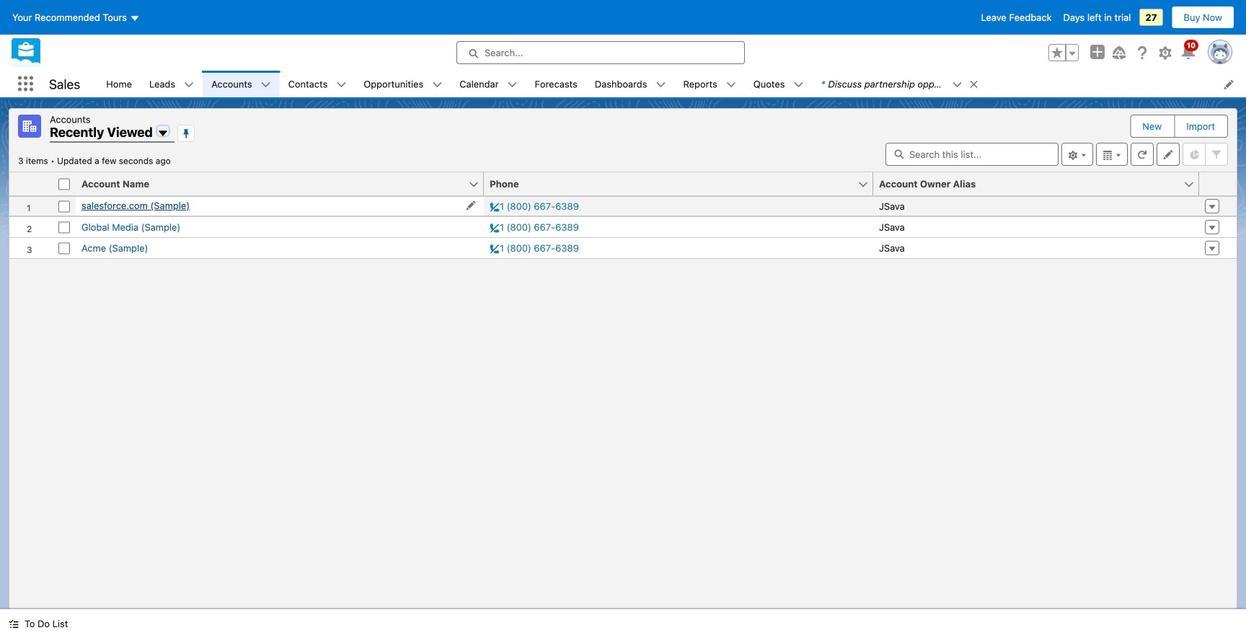 Task type: locate. For each thing, give the bounding box(es) containing it.
text default image
[[969, 79, 979, 89], [184, 80, 194, 90], [261, 80, 271, 90], [336, 80, 346, 90], [432, 80, 442, 90], [507, 80, 517, 90], [726, 80, 736, 90], [794, 80, 804, 90], [952, 80, 962, 90]]

item number image
[[9, 172, 53, 195]]

text default image for sixth 'list item' from the right
[[432, 80, 442, 90]]

text default image
[[656, 80, 666, 90], [9, 619, 19, 629]]

list
[[98, 71, 1246, 97]]

text default image for 7th 'list item' from the right
[[336, 80, 346, 90]]

1 vertical spatial text default image
[[9, 619, 19, 629]]

1 vertical spatial click to dial disabled image
[[490, 222, 579, 233]]

list item
[[141, 71, 203, 97], [203, 71, 280, 97], [280, 71, 355, 97], [355, 71, 451, 97], [451, 71, 526, 97], [586, 71, 675, 97], [675, 71, 745, 97], [745, 71, 812, 97], [812, 71, 985, 97]]

0 vertical spatial text default image
[[656, 80, 666, 90]]

1 list item from the left
[[141, 71, 203, 97]]

2 click to dial disabled image from the top
[[490, 222, 579, 233]]

cell inside recently viewed grid
[[53, 172, 76, 196]]

7 text default image from the left
[[726, 80, 736, 90]]

8 text default image from the left
[[794, 80, 804, 90]]

2 text default image from the left
[[184, 80, 194, 90]]

text default image for ninth 'list item' from the left
[[952, 80, 962, 90]]

Search Recently Viewed list view. search field
[[885, 143, 1059, 166]]

0 horizontal spatial text default image
[[9, 619, 19, 629]]

2 vertical spatial click to dial disabled image
[[490, 243, 579, 253]]

3 text default image from the left
[[261, 80, 271, 90]]

recently viewed grid
[[9, 172, 1237, 259]]

5 list item from the left
[[451, 71, 526, 97]]

cell
[[53, 172, 76, 196]]

1 horizontal spatial text default image
[[656, 80, 666, 90]]

action image
[[1199, 172, 1237, 195]]

4 list item from the left
[[355, 71, 451, 97]]

6 list item from the left
[[586, 71, 675, 97]]

5 text default image from the left
[[432, 80, 442, 90]]

group
[[1048, 44, 1079, 61]]

item number element
[[9, 172, 53, 196]]

9 list item from the left
[[812, 71, 985, 97]]

1 text default image from the left
[[969, 79, 979, 89]]

3 click to dial disabled image from the top
[[490, 243, 579, 253]]

text default image for eighth 'list item' from right
[[261, 80, 271, 90]]

7 list item from the left
[[675, 71, 745, 97]]

click to dial disabled image
[[490, 201, 579, 212], [490, 222, 579, 233], [490, 243, 579, 253]]

text default image for 1st 'list item' from the left
[[184, 80, 194, 90]]

6 text default image from the left
[[507, 80, 517, 90]]

4 text default image from the left
[[336, 80, 346, 90]]

0 vertical spatial click to dial disabled image
[[490, 201, 579, 212]]

9 text default image from the left
[[952, 80, 962, 90]]

action element
[[1199, 172, 1237, 196]]



Task type: describe. For each thing, give the bounding box(es) containing it.
2 list item from the left
[[203, 71, 280, 97]]

text default image for 2nd 'list item' from the right
[[794, 80, 804, 90]]

recently viewed|accounts|list view element
[[9, 108, 1237, 609]]

account owner alias element
[[873, 172, 1208, 196]]

8 list item from the left
[[745, 71, 812, 97]]

text default image for seventh 'list item' from the left
[[726, 80, 736, 90]]

3 list item from the left
[[280, 71, 355, 97]]

1 click to dial disabled image from the top
[[490, 201, 579, 212]]

text default image for 5th 'list item'
[[507, 80, 517, 90]]

text default image inside 'list item'
[[656, 80, 666, 90]]

phone element
[[484, 172, 882, 196]]

recently viewed status
[[18, 156, 57, 166]]

account name element
[[76, 172, 492, 196]]



